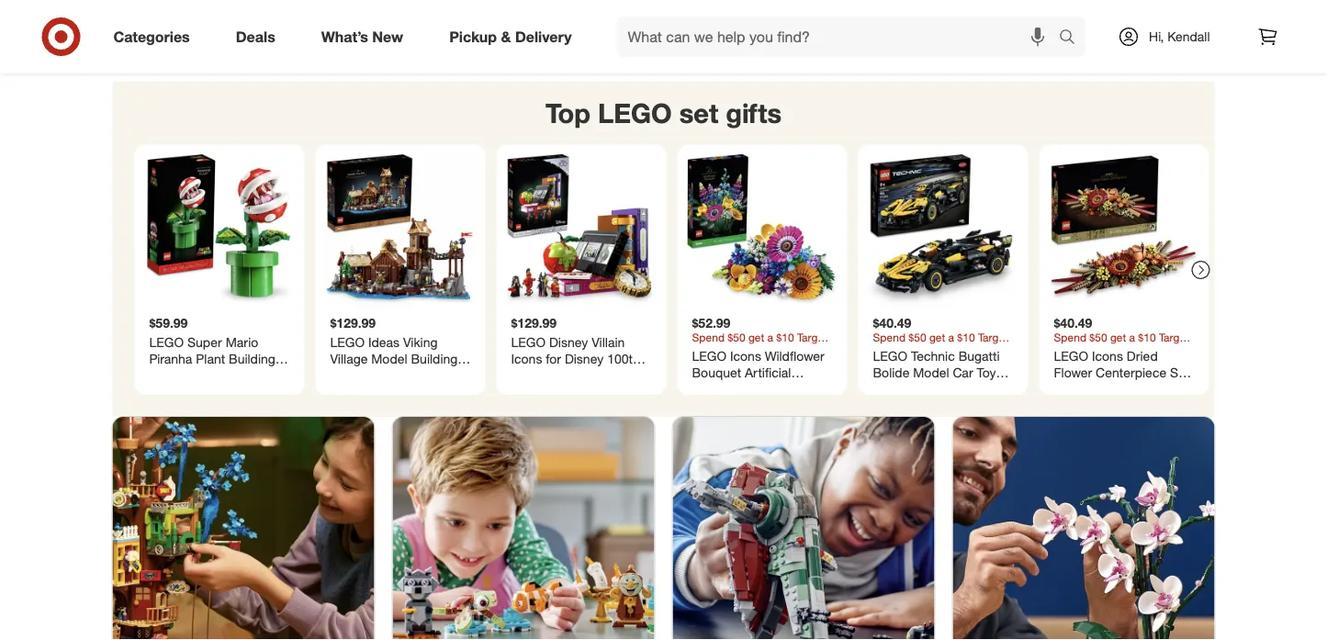 Task type: locate. For each thing, give the bounding box(es) containing it.
lego left for
[[511, 334, 546, 350]]

disney left villain
[[549, 334, 588, 350]]

lego ideas viking village model building set 21343 image
[[323, 152, 478, 307]]

lego
[[598, 97, 672, 129], [149, 334, 184, 350], [330, 334, 365, 350], [511, 334, 546, 350], [692, 348, 727, 364], [873, 348, 908, 364], [1054, 348, 1089, 364]]

new
[[372, 28, 403, 46]]

icons up 10313
[[730, 348, 762, 364]]

icons inside the lego icons wildflower bouquet artificial flowers 10313
[[730, 348, 762, 364]]

0 horizontal spatial icons
[[511, 350, 542, 367]]

model right village on the left of page
[[371, 350, 408, 367]]

for
[[546, 350, 561, 367]]

0 horizontal spatial $40.49
[[873, 315, 912, 331]]

1 horizontal spatial icons
[[730, 348, 762, 364]]

$40.49 up bolide
[[873, 315, 912, 331]]

$129.99 lego disney villain icons for disney 100th anniversary 43227
[[511, 315, 640, 383]]

categories
[[113, 28, 190, 46]]

set right dried
[[1170, 364, 1190, 380]]

1 horizontal spatial $129.99
[[511, 315, 557, 331]]

building
[[229, 350, 275, 367], [411, 350, 458, 367], [873, 380, 920, 396]]

2 horizontal spatial icons
[[1092, 348, 1123, 364]]

building for mario
[[229, 350, 275, 367]]

set
[[1170, 364, 1190, 380], [149, 367, 169, 383], [330, 367, 350, 383], [923, 380, 943, 396]]

lego left technic
[[873, 348, 908, 364]]

$40.49
[[873, 315, 912, 331], [1054, 315, 1093, 331]]

$129.99 up for
[[511, 315, 557, 331]]

1 $129.99 from the left
[[330, 315, 376, 331]]

1 horizontal spatial $40.49
[[1054, 315, 1093, 331]]

21343
[[353, 367, 389, 383]]

$40.49 up flower
[[1054, 315, 1093, 331]]

lego inside $129.99 lego ideas viking village model building set 21343
[[330, 334, 365, 350]]

building inside $59.99 lego super mario piranha plant building set 71426
[[229, 350, 275, 367]]

$129.99 inside $129.99 lego ideas viking village model building set 21343
[[330, 315, 376, 331]]

set left the 21343 at bottom left
[[330, 367, 350, 383]]

lego left ideas
[[330, 334, 365, 350]]

lego inside $129.99 lego disney villain icons for disney 100th anniversary 43227
[[511, 334, 546, 350]]

2 $40.49 from the left
[[1054, 315, 1093, 331]]

carousel region
[[113, 82, 1215, 417]]

viking
[[403, 334, 438, 350]]

model inside $129.99 lego ideas viking village model building set 21343
[[371, 350, 408, 367]]

model
[[371, 350, 408, 367], [913, 364, 950, 380]]

2 horizontal spatial building
[[873, 380, 920, 396]]

lego technic bugatti bolide model car toy building set 42151 image
[[866, 152, 1021, 307]]

$129.99
[[330, 315, 376, 331], [511, 315, 557, 331]]

set
[[680, 97, 719, 129]]

set left 71426
[[149, 367, 169, 383]]

icons
[[730, 348, 762, 364], [1092, 348, 1123, 364], [511, 350, 542, 367]]

set inside $129.99 lego ideas viking village model building set 21343
[[330, 367, 350, 383]]

icons left dried
[[1092, 348, 1123, 364]]

lego icons wildflower bouquet artificial flowers 10313
[[692, 348, 825, 396]]

$129.99 up village on the left of page
[[330, 315, 376, 331]]

deals
[[236, 28, 275, 46]]

lego up flowers
[[692, 348, 727, 364]]

What can we help you find? suggestions appear below search field
[[617, 17, 1064, 57]]

set left 42151
[[923, 380, 943, 396]]

lego icons wildflower bouquet artificial flowers 10313 image
[[685, 152, 840, 307]]

ideas
[[368, 334, 400, 350]]

anniversary
[[511, 367, 579, 383]]

piranha
[[149, 350, 192, 367]]

0 horizontal spatial $129.99
[[330, 315, 376, 331]]

0 horizontal spatial building
[[229, 350, 275, 367]]

lego down $59.99
[[149, 334, 184, 350]]

1 horizontal spatial building
[[411, 350, 458, 367]]

$129.99 inside $129.99 lego disney villain icons for disney 100th anniversary 43227
[[511, 315, 557, 331]]

lego inside lego icons dried flower centerpiece set 10314
[[1054, 348, 1089, 364]]

pickup
[[449, 28, 497, 46]]

building for viking
[[411, 350, 458, 367]]

1 horizontal spatial model
[[913, 364, 950, 380]]

lego technic bugatti bolide model car toy building set 42151
[[873, 348, 1000, 396]]

lego up 10314
[[1054, 348, 1089, 364]]

10313
[[741, 380, 776, 396]]

building down technic
[[873, 380, 920, 396]]

car
[[953, 364, 973, 380]]

bouquet
[[692, 364, 741, 380]]

1 $40.49 from the left
[[873, 315, 912, 331]]

icons inside $129.99 lego disney villain icons for disney 100th anniversary 43227
[[511, 350, 542, 367]]

dried
[[1127, 348, 1158, 364]]

flower
[[1054, 364, 1093, 380]]

icons left for
[[511, 350, 542, 367]]

icons inside lego icons dried flower centerpiece set 10314
[[1092, 348, 1123, 364]]

icons for centerpiece
[[1092, 348, 1123, 364]]

hi, kendall
[[1149, 28, 1210, 45]]

village
[[330, 350, 368, 367]]

100th
[[607, 350, 640, 367]]

disney right for
[[565, 350, 604, 367]]

what's
[[321, 28, 368, 46]]

gifts
[[726, 97, 782, 129]]

building right ideas
[[411, 350, 458, 367]]

set inside lego icons dried flower centerpiece set 10314
[[1170, 364, 1190, 380]]

$129.99 for disney
[[511, 315, 557, 331]]

disney
[[549, 334, 588, 350], [565, 350, 604, 367]]

0 horizontal spatial model
[[371, 350, 408, 367]]

lego inside lego technic bugatti bolide model car toy building set 42151
[[873, 348, 908, 364]]

super
[[187, 334, 222, 350]]

model left car at the bottom of page
[[913, 364, 950, 380]]

building right plant
[[229, 350, 275, 367]]

71426
[[172, 367, 208, 383]]

2 $129.99 from the left
[[511, 315, 557, 331]]

$129.99 lego ideas viking village model building set 21343
[[330, 315, 458, 383]]

building inside $129.99 lego ideas viking village model building set 21343
[[411, 350, 458, 367]]

lego icons dried flower centerpiece set 10314
[[1054, 348, 1190, 396]]

plant
[[196, 350, 225, 367]]

toy
[[977, 364, 996, 380]]

42151
[[947, 380, 982, 396]]

what's new
[[321, 28, 403, 46]]



Task type: vqa. For each thing, say whether or not it's contained in the screenshot.
the track
no



Task type: describe. For each thing, give the bounding box(es) containing it.
lego inside $59.99 lego super mario piranha plant building set 71426
[[149, 334, 184, 350]]

$129.99 for ideas
[[330, 315, 376, 331]]

set inside lego technic bugatti bolide model car toy building set 42151
[[923, 380, 943, 396]]

10314
[[1054, 380, 1090, 396]]

categories link
[[98, 17, 213, 57]]

delivery
[[515, 28, 572, 46]]

flowers
[[692, 380, 737, 396]]

$40.49 for technic
[[873, 315, 912, 331]]

$52.99
[[692, 315, 731, 331]]

&
[[501, 28, 511, 46]]

centerpiece
[[1096, 364, 1167, 380]]

wildflower
[[765, 348, 825, 364]]

building inside lego technic bugatti bolide model car toy building set 42151
[[873, 380, 920, 396]]

search
[[1051, 29, 1095, 47]]

bugatti
[[959, 348, 1000, 364]]

43227
[[582, 367, 618, 383]]

lego inside the lego icons wildflower bouquet artificial flowers 10313
[[692, 348, 727, 364]]

top
[[546, 97, 591, 129]]

deals link
[[220, 17, 298, 57]]

artificial
[[745, 364, 791, 380]]

$59.99
[[149, 315, 188, 331]]

icons for artificial
[[730, 348, 762, 364]]

$59.99 lego super mario piranha plant building set 71426
[[149, 315, 275, 383]]

lego super mario piranha plant building set 71426 image
[[142, 152, 297, 307]]

kendall
[[1168, 28, 1210, 45]]

lego disney villain icons for disney 100th anniversary 43227 image
[[504, 152, 659, 307]]

model inside lego technic bugatti bolide model car toy building set 42151
[[913, 364, 950, 380]]

what's new link
[[306, 17, 426, 57]]

set inside $59.99 lego super mario piranha plant building set 71426
[[149, 367, 169, 383]]

villain
[[592, 334, 625, 350]]

search button
[[1051, 17, 1095, 61]]

top lego set gifts
[[546, 97, 782, 129]]

pickup & delivery link
[[434, 17, 595, 57]]

lego left set at the right
[[598, 97, 672, 129]]

lego icons dried flower centerpiece set 10314 image
[[1047, 152, 1202, 307]]

hi,
[[1149, 28, 1164, 45]]

technic
[[911, 348, 955, 364]]

pickup & delivery
[[449, 28, 572, 46]]

bolide
[[873, 364, 910, 380]]

$40.49 for icons
[[1054, 315, 1093, 331]]

mario
[[226, 334, 258, 350]]



